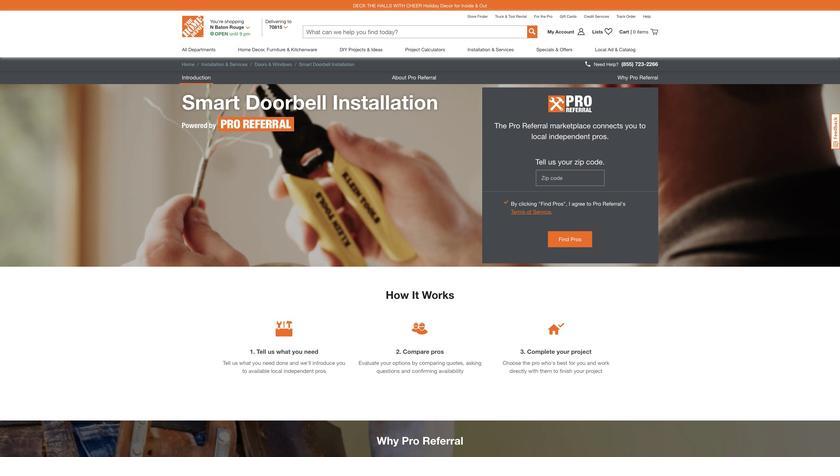 Task type: vqa. For each thing, say whether or not it's contained in the screenshot.
the topmost zip
yes



Task type: locate. For each thing, give the bounding box(es) containing it.
asking
[[466, 360, 482, 366]]

to inside choose the pro who's best for you and work directly with them to finish your project
[[554, 368, 559, 375]]

independent down matched
[[549, 132, 591, 141]]

find inside "button"
[[559, 236, 570, 243]]

1 vertical spatial the
[[523, 360, 531, 366]]

0 horizontal spatial smart
[[182, 90, 240, 114]]

home for home / installation & services / doors & windows / smart doorbell installation
[[182, 61, 195, 67]]

to inside the pro referral marketplace connects you to local independent pros.
[[640, 121, 646, 130]]

1 horizontal spatial services
[[496, 47, 514, 52]]

0 vertical spatial the
[[541, 14, 546, 18]]

3 / from the left
[[295, 61, 297, 67]]

pro
[[547, 14, 553, 18], [408, 74, 416, 81], [630, 74, 638, 81], [509, 121, 521, 130], [593, 201, 602, 207], [402, 435, 420, 448]]

independent down we'll
[[284, 368, 314, 375]]

0 horizontal spatial services
[[230, 61, 248, 67]]

decor,
[[252, 47, 266, 52]]

local right qualified
[[637, 123, 652, 132]]

0 vertical spatial doorbell
[[313, 61, 331, 67]]

1 horizontal spatial why pro referral
[[618, 74, 659, 81]]

change zip code link
[[550, 229, 591, 237]]

track order
[[617, 14, 636, 18]]

confirming
[[412, 368, 438, 375]]

to inside tell us what you need done and we'll introduce you to available local independent pros
[[242, 368, 247, 375]]

1 horizontal spatial for
[[569, 360, 576, 366]]

3.
[[521, 348, 526, 356]]

smart down kitchenware
[[299, 61, 312, 67]]

pros up qualified
[[618, 96, 634, 105]]

them
[[540, 368, 552, 375]]

0 horizontal spatial pros
[[571, 236, 582, 243]]

0 vertical spatial tell
[[536, 158, 547, 166]]

help?
[[607, 61, 619, 67]]

pros",
[[553, 201, 568, 207]]

your up 'zip code' telephone field
[[558, 158, 573, 166]]

1 horizontal spatial and
[[402, 368, 411, 375]]

smart doorbell installation link
[[299, 61, 355, 67]]

1 vertical spatial why pro referral
[[377, 435, 464, 448]]

pros down "introduce"
[[315, 368, 326, 375]]

0 horizontal spatial need
[[263, 360, 275, 366]]

/ right the 'home' link on the left top of the page
[[197, 61, 199, 67]]

0 horizontal spatial what
[[239, 360, 251, 366]]

local up connects
[[597, 96, 616, 105]]

0 horizontal spatial why
[[377, 435, 399, 448]]

doors & windows link
[[255, 61, 292, 67]]

us
[[549, 158, 556, 166], [268, 348, 275, 356], [232, 360, 238, 366]]

project down 'work'
[[586, 368, 603, 375]]

1 vertical spatial home
[[182, 61, 195, 67]]

1 vertical spatial for
[[569, 360, 576, 366]]

pros. inside the pro referral marketplace connects you to local independent pros.
[[593, 132, 609, 141]]

pro
[[532, 360, 540, 366]]

0 vertical spatial local
[[595, 47, 607, 52]]

0 vertical spatial installation & services link
[[468, 42, 514, 57]]

pro inside by clicking "find pros", i agree to pro referral's terms of service .
[[593, 201, 602, 207]]

need up we'll
[[304, 348, 319, 356]]

1 vertical spatial smart
[[182, 90, 240, 114]]

need up available
[[263, 360, 275, 366]]

local inside tell us what you need done and we'll introduce you to available local independent pros
[[271, 368, 282, 375]]

qualified
[[607, 123, 635, 132]]

us inside tell us what you need done and we'll introduce you to available local independent pros
[[232, 360, 238, 366]]

all departments link
[[182, 42, 216, 57]]

independent inside tell us what you need done and we'll introduce you to available local independent pros
[[284, 368, 314, 375]]

the pro referral marketplace connects you to local independent pros.
[[495, 121, 646, 141]]

0 vertical spatial for
[[455, 3, 460, 8]]

1 vertical spatial why
[[377, 435, 399, 448]]

0 horizontal spatial tell
[[223, 360, 231, 366]]

tell for what
[[223, 360, 231, 366]]

what down 1.
[[239, 360, 251, 366]]

inside
[[462, 3, 474, 8]]

specials & offers link
[[537, 42, 573, 57]]

3. complete your project
[[521, 348, 592, 356]]

1 horizontal spatial installation & services link
[[468, 42, 514, 57]]

submit search image
[[529, 28, 536, 35]]

local ad & catalog link
[[595, 42, 636, 57]]

my
[[548, 29, 555, 35]]

your
[[558, 158, 573, 166], [557, 348, 570, 356], [381, 360, 391, 366], [574, 368, 585, 375]]

shopping
[[225, 18, 244, 24]]

to left qualified
[[598, 123, 605, 132]]

0 horizontal spatial and
[[290, 360, 299, 366]]

0 vertical spatial us
[[549, 158, 556, 166]]

kitchenware
[[291, 47, 317, 52]]

lists link
[[589, 28, 616, 36]]

pros. down connects
[[593, 132, 609, 141]]

the for choose
[[523, 360, 531, 366]]

tell for your
[[536, 158, 547, 166]]

1 vertical spatial need
[[263, 360, 275, 366]]

tool
[[509, 14, 516, 18]]

1 horizontal spatial the
[[541, 14, 546, 18]]

introduction
[[182, 74, 211, 81]]

referral inside the pro referral marketplace connects you to local independent pros.
[[523, 121, 548, 130]]

0 horizontal spatial local
[[271, 368, 282, 375]]

need
[[304, 348, 319, 356], [263, 360, 275, 366]]

/
[[197, 61, 199, 67], [250, 61, 252, 67], [295, 61, 297, 67]]

1 horizontal spatial us
[[268, 348, 275, 356]]

/ right windows
[[295, 61, 297, 67]]

change
[[550, 229, 569, 236]]

for the pro link
[[534, 14, 553, 18]]

you inside good news! we've matched you to qualified local pros.
[[584, 123, 596, 132]]

0 horizontal spatial find
[[533, 96, 549, 105]]

installation
[[468, 47, 491, 52], [202, 61, 224, 67], [332, 61, 355, 67], [333, 90, 438, 114]]

project
[[406, 47, 420, 52]]

2 horizontal spatial local
[[637, 123, 652, 132]]

gift
[[560, 14, 566, 18]]

0 vertical spatial why
[[618, 74, 629, 81]]

local inside the pro referral marketplace connects you to local independent pros.
[[532, 132, 547, 141]]

0 horizontal spatial pros
[[315, 368, 326, 375]]

1 vertical spatial services
[[496, 47, 514, 52]]

1 vertical spatial tell
[[257, 348, 266, 356]]

1 horizontal spatial /
[[250, 61, 252, 67]]

0 vertical spatial services
[[595, 14, 609, 18]]

1 vertical spatial local
[[597, 96, 616, 105]]

1 horizontal spatial find
[[559, 236, 570, 243]]

connects
[[593, 121, 623, 130]]

pros inside tell us what you need done and we'll introduce you to available local independent pros
[[315, 368, 326, 375]]

2 horizontal spatial us
[[549, 158, 556, 166]]

pro inside the pro referral marketplace connects you to local independent pros.
[[509, 121, 521, 130]]

pros up comparing
[[431, 348, 444, 356]]

2 horizontal spatial tell
[[536, 158, 547, 166]]

your right finish
[[574, 368, 585, 375]]

2 horizontal spatial services
[[595, 14, 609, 18]]

0 vertical spatial pros
[[431, 348, 444, 356]]

2 vertical spatial services
[[230, 61, 248, 67]]

the
[[541, 14, 546, 18], [523, 360, 531, 366]]

2 horizontal spatial /
[[295, 61, 297, 67]]

2 vertical spatial local
[[271, 368, 282, 375]]

how it works
[[386, 289, 455, 302]]

referral
[[418, 74, 437, 81], [640, 74, 659, 81], [523, 121, 548, 130], [423, 435, 464, 448]]

you right connects
[[626, 121, 638, 130]]

local left ad
[[595, 47, 607, 52]]

and down options
[[402, 368, 411, 375]]

deck the halls with cheer holiday decor for inside & out
[[353, 3, 487, 8]]

0 horizontal spatial pros.
[[562, 134, 579, 142]]

1 vertical spatial independent
[[284, 368, 314, 375]]

0 vertical spatial local
[[637, 123, 652, 132]]

finish
[[560, 368, 573, 375]]

you inside choose the pro who's best for you and work directly with them to finish your project
[[577, 360, 586, 366]]

code
[[579, 229, 591, 236]]

1 vertical spatial find
[[559, 236, 570, 243]]

lists
[[593, 29, 603, 35]]

0 vertical spatial need
[[304, 348, 319, 356]]

home decor, furniture & kitchenware link
[[238, 42, 317, 57]]

None text field
[[303, 26, 527, 38], [303, 26, 527, 38], [303, 26, 527, 38], [303, 26, 527, 38]]

1 vertical spatial installation & services link
[[202, 61, 248, 67]]

1 vertical spatial local
[[532, 132, 547, 141]]

complete your project image
[[548, 321, 565, 338]]

cards
[[567, 14, 577, 18]]

to right 'agree'
[[587, 201, 592, 207]]

diy
[[340, 47, 347, 52]]

you right best at right
[[577, 360, 586, 366]]

zip left code.
[[575, 158, 585, 166]]

for
[[455, 3, 460, 8], [569, 360, 576, 366]]

home down all
[[182, 61, 195, 67]]

0 vertical spatial home
[[238, 47, 251, 52]]

0 horizontal spatial us
[[232, 360, 238, 366]]

pros.
[[593, 132, 609, 141], [562, 134, 579, 142]]

next button
[[554, 199, 587, 215]]

0 vertical spatial pros
[[618, 96, 634, 105]]

1 vertical spatial pros
[[571, 236, 582, 243]]

truck & tool rental link
[[495, 14, 527, 18]]

and inside choose the pro who's best for you and work directly with them to finish your project
[[587, 360, 597, 366]]

1 horizontal spatial home
[[238, 47, 251, 52]]

to right qualified
[[640, 121, 646, 130]]

terms of service link
[[511, 209, 551, 215]]

project up finish
[[572, 348, 592, 356]]

marketplace
[[550, 121, 591, 130]]

and left we'll
[[290, 360, 299, 366]]

1 vertical spatial project
[[586, 368, 603, 375]]

next
[[565, 204, 576, 210]]

find for find independent local pros
[[533, 96, 549, 105]]

you
[[626, 121, 638, 130], [584, 123, 596, 132], [292, 348, 303, 356], [253, 360, 261, 366], [337, 360, 346, 366], [577, 360, 586, 366]]

and left 'work'
[[587, 360, 597, 366]]

what up the done
[[277, 348, 291, 356]]

1 vertical spatial what
[[239, 360, 251, 366]]

to left available
[[242, 368, 247, 375]]

0 vertical spatial find
[[533, 96, 549, 105]]

the right for
[[541, 14, 546, 18]]

1 horizontal spatial pros.
[[593, 132, 609, 141]]

to right delivering
[[288, 18, 292, 24]]

0 horizontal spatial independent
[[284, 368, 314, 375]]

furniture
[[267, 47, 286, 52]]

723-
[[635, 61, 647, 67]]

0 horizontal spatial the
[[523, 360, 531, 366]]

1 horizontal spatial smart
[[299, 61, 312, 67]]

availability
[[439, 368, 464, 375]]

local down we've on the right of the page
[[532, 132, 547, 141]]

need inside tell us what you need done and we'll introduce you to available local independent pros
[[263, 360, 275, 366]]

1 horizontal spatial why
[[618, 74, 629, 81]]

open
[[215, 31, 228, 37]]

local for the pro referral marketplace connects you to local independent pros.
[[532, 132, 547, 141]]

tell inside tell us what you need done and we'll introduce you to available local independent pros
[[223, 360, 231, 366]]

your up questions
[[381, 360, 391, 366]]

0 horizontal spatial why pro referral
[[377, 435, 464, 448]]

local inside good news! we've matched you to qualified local pros.
[[637, 123, 652, 132]]

1 vertical spatial pros
[[315, 368, 326, 375]]

0 horizontal spatial home
[[182, 61, 195, 67]]

1 horizontal spatial pros
[[618, 96, 634, 105]]

pros. down matched
[[562, 134, 579, 142]]

by clicking "find pros", i agree to pro referral's terms of service .
[[511, 201, 626, 215]]

local down the done
[[271, 368, 282, 375]]

zip
[[575, 158, 585, 166], [570, 229, 577, 236]]

pros down change zip code
[[571, 236, 582, 243]]

1 horizontal spatial independent
[[549, 132, 591, 141]]

rouge
[[230, 24, 244, 30]]

the home depot logo link
[[182, 16, 204, 38]]

find up we've on the right of the page
[[533, 96, 549, 105]]

0 vertical spatial independent
[[549, 132, 591, 141]]

doorbell
[[313, 61, 331, 67], [245, 90, 327, 114]]

decor
[[441, 3, 453, 8]]

to right them at bottom
[[554, 368, 559, 375]]

Zip code telephone field
[[536, 170, 605, 186]]

0 vertical spatial smart
[[299, 61, 312, 67]]

2. compare pros
[[396, 348, 444, 356]]

doors
[[255, 61, 267, 67]]

specials & offers
[[537, 47, 573, 52]]

the left pro at the right of page
[[523, 360, 531, 366]]

to inside by clicking "find pros", i agree to pro referral's terms of service .
[[587, 201, 592, 207]]

for left inside
[[455, 3, 460, 8]]

the inside choose the pro who's best for you and work directly with them to finish your project
[[523, 360, 531, 366]]

you right matched
[[584, 123, 596, 132]]

for right best at right
[[569, 360, 576, 366]]

2 vertical spatial us
[[232, 360, 238, 366]]

zip up find pros
[[570, 229, 577, 236]]

0 vertical spatial what
[[277, 348, 291, 356]]

tell us what you need image
[[276, 321, 293, 338]]

smart down introduction at the left top of page
[[182, 90, 240, 114]]

by
[[412, 360, 418, 366]]

/ left doors
[[250, 61, 252, 67]]

2 vertical spatial tell
[[223, 360, 231, 366]]

0 horizontal spatial /
[[197, 61, 199, 67]]

items
[[637, 29, 649, 35]]

project
[[572, 348, 592, 356], [586, 368, 603, 375]]

help
[[644, 14, 651, 18]]

2 horizontal spatial and
[[587, 360, 597, 366]]

complete
[[527, 348, 555, 356]]

1 horizontal spatial need
[[304, 348, 319, 356]]

need
[[594, 61, 606, 67]]

1 horizontal spatial local
[[532, 132, 547, 141]]

home left decor,
[[238, 47, 251, 52]]

find down 'change'
[[559, 236, 570, 243]]



Task type: describe. For each thing, give the bounding box(es) containing it.
best
[[557, 360, 568, 366]]

options
[[393, 360, 411, 366]]

you up available
[[253, 360, 261, 366]]

code.
[[587, 158, 605, 166]]

for inside choose the pro who's best for you and work directly with them to finish your project
[[569, 360, 576, 366]]

the
[[367, 3, 376, 8]]

help link
[[644, 14, 651, 18]]

installation down departments
[[202, 61, 224, 67]]

departments
[[188, 47, 216, 52]]

local inside "link"
[[595, 47, 607, 52]]

your inside choose the pro who's best for you and work directly with them to finish your project
[[574, 368, 585, 375]]

projects
[[349, 47, 366, 52]]

deck the halls with cheer holiday decor for inside & out link
[[353, 3, 487, 8]]

compare
[[403, 348, 430, 356]]

us for what
[[232, 360, 238, 366]]

n baton rouge
[[210, 24, 244, 30]]

evaluate
[[359, 360, 379, 366]]

with
[[394, 3, 405, 8]]

installation down diy
[[332, 61, 355, 67]]

find pros button
[[548, 232, 593, 248]]

order
[[627, 14, 636, 18]]

store finder
[[468, 14, 488, 18]]

0 horizontal spatial installation & services link
[[202, 61, 248, 67]]

you're shopping
[[210, 18, 244, 24]]

with
[[529, 368, 539, 375]]

installation down store finder link
[[468, 47, 491, 52]]

home for home decor, furniture & kitchenware
[[238, 47, 251, 52]]

you're
[[210, 18, 223, 24]]

& inside "link"
[[615, 47, 618, 52]]

your up best at right
[[557, 348, 570, 356]]

my account
[[548, 29, 575, 35]]

0 vertical spatial zip
[[575, 158, 585, 166]]

1 horizontal spatial pros
[[431, 348, 444, 356]]

delivering to
[[266, 18, 292, 24]]

2266
[[647, 61, 659, 67]]

comparing
[[420, 360, 445, 366]]

pm
[[244, 31, 250, 37]]

about pro referral
[[392, 74, 437, 81]]

(855)
[[622, 61, 634, 67]]

done
[[276, 360, 288, 366]]

pros. inside good news! we've matched you to qualified local pros.
[[562, 134, 579, 142]]

questions
[[377, 368, 400, 375]]

and inside tell us what you need done and we'll introduce you to available local independent pros
[[290, 360, 299, 366]]

until
[[230, 31, 238, 37]]

windows
[[273, 61, 292, 67]]

1.
[[250, 348, 255, 356]]

9
[[240, 31, 242, 37]]

1 / from the left
[[197, 61, 199, 67]]

finder
[[478, 14, 488, 18]]

change zip code
[[550, 229, 591, 236]]

the home depot image
[[182, 16, 204, 37]]

independent inside the pro referral marketplace connects you to local independent pros.
[[549, 132, 591, 141]]

what inside tell us what you need done and we'll introduce you to available local independent pros
[[239, 360, 251, 366]]

installation down about
[[333, 90, 438, 114]]

0
[[634, 29, 636, 35]]

credit
[[584, 14, 594, 18]]

truck
[[495, 14, 504, 18]]

calculators
[[422, 47, 445, 52]]

my account link
[[548, 28, 589, 36]]

who's
[[542, 360, 556, 366]]

tell us what you need done and we'll introduce you to available local independent pros
[[223, 360, 346, 375]]

to inside good news! we've matched you to qualified local pros.
[[598, 123, 605, 132]]

halls
[[378, 3, 392, 8]]

store
[[468, 14, 477, 18]]

credit services
[[584, 14, 609, 18]]

available
[[249, 368, 270, 375]]

baton
[[215, 24, 228, 30]]

track order link
[[617, 14, 636, 18]]

credit services link
[[584, 14, 609, 18]]

service
[[533, 209, 551, 215]]

rental
[[517, 14, 527, 18]]

2.
[[396, 348, 401, 356]]

project inside choose the pro who's best for you and work directly with them to finish your project
[[586, 368, 603, 375]]

0 vertical spatial why pro referral
[[618, 74, 659, 81]]

deck
[[353, 3, 366, 8]]

and inside evaluate your options by comparing quotes, asking questions and confirming availability
[[402, 368, 411, 375]]

the
[[495, 121, 507, 130]]

good
[[489, 123, 507, 132]]

all departments
[[182, 47, 216, 52]]

you right "introduce"
[[337, 360, 346, 366]]

1. tell us what you need
[[250, 348, 319, 356]]

installation & services
[[468, 47, 514, 52]]

of
[[527, 209, 532, 215]]

home / installation & services / doors & windows / smart doorbell installation
[[182, 61, 355, 67]]

news!
[[509, 123, 529, 132]]

you up we'll
[[292, 348, 303, 356]]

the for for
[[541, 14, 546, 18]]

0 vertical spatial project
[[572, 348, 592, 356]]

find for find pros
[[559, 236, 570, 243]]

store finder link
[[468, 14, 488, 18]]

for
[[534, 14, 540, 18]]

2 / from the left
[[250, 61, 252, 67]]

holiday
[[424, 3, 439, 8]]

i
[[569, 201, 571, 207]]

open until 9 pm
[[215, 31, 250, 37]]

1 vertical spatial us
[[268, 348, 275, 356]]

local for good news! we've matched you to qualified local pros.
[[637, 123, 652, 132]]

truck & tool rental
[[495, 14, 527, 18]]

home link
[[182, 61, 195, 67]]

directly
[[510, 368, 527, 375]]

about
[[392, 74, 407, 81]]

all
[[182, 47, 187, 52]]

delivering
[[266, 18, 286, 24]]

your inside evaluate your options by comparing quotes, asking questions and confirming availability
[[381, 360, 391, 366]]

home decor, furniture & kitchenware
[[238, 47, 317, 52]]

diy projects & ideas link
[[340, 42, 383, 57]]

choose
[[503, 360, 522, 366]]

feedback link image
[[832, 113, 841, 150]]

compare pros image
[[412, 321, 429, 338]]

you inside the pro referral marketplace connects you to local independent pros.
[[626, 121, 638, 130]]

0 horizontal spatial for
[[455, 3, 460, 8]]

us for your
[[549, 158, 556, 166]]

1 vertical spatial zip
[[570, 229, 577, 236]]

1 vertical spatial doorbell
[[245, 90, 327, 114]]

need help? (855) 723-2266
[[594, 61, 659, 67]]

pros inside "button"
[[571, 236, 582, 243]]

track
[[617, 14, 626, 18]]

1 horizontal spatial tell
[[257, 348, 266, 356]]

for the pro
[[534, 14, 553, 18]]

find independent local pros
[[533, 96, 634, 105]]

1 horizontal spatial what
[[277, 348, 291, 356]]

n
[[210, 24, 214, 30]]

clicking
[[519, 201, 537, 207]]



